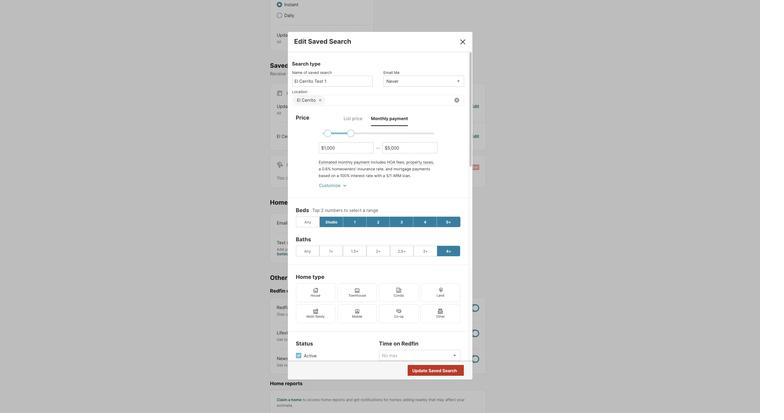 Task type: describe. For each thing, give the bounding box(es) containing it.
account
[[325, 247, 341, 252]]

customize
[[319, 183, 340, 188]]

while
[[342, 175, 353, 181]]

none search field inside "edit saved search" dialog
[[325, 95, 464, 106]]

a left range
[[363, 208, 365, 213]]

text
[[277, 240, 286, 245]]

customize button
[[319, 179, 348, 190]]

0 horizontal spatial in
[[321, 247, 324, 252]]

rentals
[[382, 175, 396, 181]]

home for home type
[[296, 274, 311, 280]]

beds
[[296, 207, 309, 214]]

op
[[400, 315, 404, 319]]

, a
[[319, 160, 434, 171]]

and inside % homeowners' insurance rate, and mortgage payments based on a
[[386, 167, 392, 171]]

monthly
[[371, 116, 388, 121]]

cerrito for el cerrito
[[302, 98, 316, 103]]

update types all for the topmost edit button
[[277, 32, 304, 44]]

family
[[315, 315, 325, 319]]

get
[[354, 397, 360, 402]]

of
[[304, 70, 307, 75]]

Enter min text field
[[321, 145, 371, 151]]

(sms)
[[287, 240, 299, 245]]

buy
[[374, 312, 380, 316]]

includes
[[371, 160, 386, 164]]

redfin inside "edit saved search" dialog
[[401, 341, 419, 347]]

filters.
[[393, 71, 405, 76]]

nearby
[[415, 397, 428, 402]]

1 horizontal spatial searches
[[322, 175, 341, 181]]

tap
[[312, 208, 320, 213]]

2 types from the top
[[293, 104, 304, 109]]

2.5+
[[398, 249, 406, 253]]

interest
[[351, 173, 365, 178]]

monthly payment element
[[371, 111, 408, 126]]

0 horizontal spatial from
[[300, 356, 310, 361]]

up
[[286, 312, 290, 316]]

redfin updates
[[270, 288, 306, 294]]

may
[[437, 397, 444, 402]]

and right the tools on the bottom left of page
[[336, 312, 342, 316]]

preferred
[[357, 71, 376, 76]]

timely
[[287, 71, 300, 76]]

el for el cerrito
[[297, 98, 300, 103]]

1.5+
[[351, 249, 358, 253]]

multi-
[[307, 315, 315, 319]]

edit saved search dialog
[[288, 32, 472, 413]]

update types all for middle edit button
[[277, 104, 304, 115]]

update inside button
[[412, 368, 428, 374]]

based inside % homeowners' insurance rate, and mortgage payments based on a
[[319, 173, 330, 178]]

no for no results
[[435, 368, 441, 374]]

agent. inside the redfin news stay up to date on redfin's tools and features, how to buy or sell a home, and connect with an agent.
[[446, 312, 457, 316]]

loan.
[[402, 173, 411, 178]]

how
[[360, 312, 368, 316]]

0 vertical spatial edit button
[[359, 32, 367, 44]]

option group for baths
[[296, 246, 461, 257]]

test
[[297, 134, 306, 139]]

a up estimate.
[[288, 397, 290, 402]]

claim a home
[[277, 397, 302, 402]]

3
[[400, 220, 403, 224]]

&
[[295, 330, 298, 336]]

search inside dialog
[[320, 70, 332, 75]]

on right always
[[362, 220, 367, 226]]

stay
[[277, 312, 285, 316]]

home for claim a home
[[291, 397, 302, 402]]

Instant radio
[[277, 2, 282, 7]]

2 checkbox
[[366, 217, 390, 227]]

co-
[[394, 315, 400, 319]]

100 % interest rate with a 5/1 arm loan.
[[340, 173, 411, 178]]

name
[[292, 70, 302, 75]]

home reports
[[270, 381, 303, 386]]

real
[[352, 363, 358, 367]]

searches inside saved searches receive timely notifications based on your preferred search filters.
[[290, 62, 319, 69]]

saved inside button
[[428, 368, 441, 374]]

monthly payment
[[371, 116, 408, 121]]

to left buy
[[369, 312, 372, 316]]

option group for home type
[[296, 283, 460, 323]]

minimum price slider
[[324, 130, 331, 137]]

searching
[[354, 175, 374, 181]]

improvement
[[321, 337, 344, 342]]

on inside the redfin news stay up to date on redfin's tools and features, how to buy or sell a home, and connect with an agent.
[[305, 312, 310, 316]]

for sale
[[286, 91, 307, 96]]

mortgage
[[394, 167, 411, 171]]

0 horizontal spatial 2
[[321, 208, 324, 213]]

list box for email me
[[383, 76, 464, 87]]

update saved search button
[[408, 365, 464, 376]]

—
[[376, 145, 380, 151]]

saved up search type
[[308, 38, 328, 45]]

a inside the redfin news stay up to date on redfin's tools and features, how to buy or sell a home, and connect with an agent.
[[393, 312, 395, 316]]

connect
[[416, 312, 431, 316]]

el cerrito
[[297, 98, 316, 103]]

townhouse
[[348, 294, 366, 298]]

search for edit saved search
[[329, 38, 351, 45]]

emails for no emails
[[436, 134, 449, 139]]

other for other
[[436, 315, 445, 319]]

always
[[346, 220, 361, 226]]

el for el cerrito test 1
[[277, 134, 280, 139]]

Enter max text field
[[385, 145, 435, 151]]

1 horizontal spatial from
[[385, 363, 393, 367]]

your inside saved searches receive timely notifications based on your preferred search filters.
[[347, 71, 356, 76]]

trends
[[328, 363, 340, 367]]

select
[[349, 208, 362, 213]]

with inside "edit saved search" dialog
[[374, 173, 382, 178]]

search inside saved searches receive timely notifications based on your preferred search filters.
[[378, 71, 391, 76]]

Any radio
[[296, 246, 319, 257]]

location element
[[292, 87, 461, 95]]

location
[[292, 89, 307, 94]]

no results button
[[429, 366, 463, 376]]

1 horizontal spatial %
[[347, 173, 350, 178]]

that
[[429, 397, 436, 402]]

1+ radio
[[319, 246, 343, 257]]

Any checkbox
[[296, 217, 320, 227]]

edit saved search element
[[294, 38, 453, 45]]

land
[[437, 294, 444, 298]]

any for studio
[[304, 220, 311, 224]]

saved
[[308, 70, 319, 75]]

instant
[[284, 2, 298, 7]]

hoa
[[387, 160, 395, 164]]

account settings
[[277, 247, 341, 256]]

status
[[296, 341, 313, 347]]

sell
[[386, 312, 392, 316]]

with inside the redfin news stay up to date on redfin's tools and features, how to buy or sell a home, and connect with an agent.
[[432, 312, 439, 316]]

1.5+ radio
[[343, 246, 367, 257]]

maximum price slider
[[347, 130, 354, 137]]

Other checkbox
[[421, 304, 460, 323]]

account settings link
[[277, 247, 341, 256]]

to inside "edit saved search" dialog
[[344, 208, 348, 213]]

reports inside to access home reports and get notifications for homes selling nearby that may affect your estimate.
[[332, 397, 345, 402]]

Daily radio
[[277, 13, 282, 18]]

0 horizontal spatial search
[[292, 61, 309, 67]]

can
[[286, 175, 293, 181]]

lifestyle
[[277, 330, 294, 336]]

active
[[304, 353, 317, 359]]

market
[[372, 363, 384, 367]]

time on redfin
[[379, 341, 419, 347]]

Multi-family checkbox
[[296, 304, 335, 323]]

receive
[[270, 71, 286, 76]]

price
[[296, 115, 309, 121]]

baths
[[296, 236, 311, 243]]

house
[[311, 294, 320, 298]]

estimated
[[319, 160, 337, 164]]

newsletter
[[277, 356, 299, 361]]

0 horizontal spatial 1
[[307, 134, 309, 139]]

search for update saved search
[[442, 368, 457, 374]]

homes
[[390, 397, 402, 402]]

1 the from the left
[[310, 363, 316, 367]]

latest
[[317, 363, 327, 367]]

daily
[[284, 13, 294, 18]]

add your phone number in
[[277, 247, 325, 252]]

, inside , a
[[433, 160, 434, 164]]

features,
[[343, 312, 359, 316]]

notified
[[284, 363, 298, 367]]

studio
[[325, 220, 337, 224]]

and inside to access home reports and get notifications for homes selling nearby that may affect your estimate.
[[346, 397, 353, 402]]

remove el cerrito image
[[319, 99, 322, 102]]

agent. inside newsletter from my agent get notified about the latest trends in the real estate market from your local redfin agent.
[[425, 363, 436, 367]]

0 vertical spatial payment
[[389, 116, 408, 121]]

clear input button
[[454, 98, 459, 103]]

mobile
[[352, 315, 362, 319]]



Task type: locate. For each thing, give the bounding box(es) containing it.
1 vertical spatial option group
[[296, 246, 461, 257]]

home
[[270, 199, 288, 206], [296, 274, 311, 280], [270, 381, 284, 386]]

emails for other emails
[[289, 274, 309, 281]]

reports up claim a home link
[[285, 381, 303, 386]]

get
[[277, 337, 283, 342], [277, 363, 283, 367]]

0 horizontal spatial search
[[320, 70, 332, 75]]

0 vertical spatial other
[[270, 274, 287, 281]]

option group containing house
[[296, 283, 460, 323]]

and
[[386, 167, 392, 171], [336, 312, 342, 316], [408, 312, 415, 316], [363, 337, 370, 342], [346, 397, 353, 402]]

0 vertical spatial cerrito
[[302, 98, 316, 103]]

insurance
[[357, 167, 375, 171]]

list
[[344, 116, 351, 121]]

email me
[[383, 70, 400, 75]]

with down rate,
[[374, 173, 382, 178]]

results
[[442, 368, 456, 374]]

multi-family
[[307, 315, 325, 319]]

search inside button
[[442, 368, 457, 374]]

0 vertical spatial types
[[293, 32, 304, 38]]

5+
[[446, 220, 451, 224]]

1 horizontal spatial in
[[341, 363, 344, 367]]

email left me
[[383, 70, 393, 75]]

home for home tours
[[270, 199, 288, 206]]

to access home reports and get notifications for homes selling nearby that may affect your estimate.
[[277, 397, 465, 408]]

1 vertical spatial for
[[384, 397, 389, 402]]

no left results
[[435, 368, 441, 374]]

numbers
[[325, 208, 343, 213]]

claim
[[277, 397, 287, 402]]

arm
[[393, 173, 401, 178]]

1 inside option
[[354, 220, 356, 224]]

saved right "create"
[[308, 175, 321, 181]]

1 vertical spatial payment
[[354, 160, 370, 164]]

notifications down search type
[[301, 71, 326, 76]]

el
[[297, 98, 300, 103], [277, 134, 280, 139]]

0 horizontal spatial home
[[291, 397, 302, 402]]

0 vertical spatial with
[[374, 173, 382, 178]]

rate
[[366, 173, 373, 178]]

email up text
[[277, 220, 288, 226]]

the down the my
[[310, 363, 316, 367]]

with left an
[[432, 312, 439, 316]]

1 vertical spatial 1
[[354, 220, 356, 224]]

0.6
[[322, 167, 328, 171]]

3+
[[423, 249, 428, 253]]

your right the market
[[394, 363, 402, 367]]

email for email
[[277, 220, 288, 226]]

in inside newsletter from my agent get notified about the latest trends in the real estate market from your local redfin agent.
[[341, 363, 344, 367]]

Mobile checkbox
[[337, 304, 377, 323]]

update down for sale
[[277, 104, 292, 109]]

based up name of saved search text box
[[327, 71, 340, 76]]

2 vertical spatial option group
[[296, 283, 460, 323]]

1 horizontal spatial home
[[310, 337, 320, 342]]

types down el cerrito
[[293, 104, 304, 109]]

1 horizontal spatial for
[[384, 397, 389, 402]]

5+ checkbox
[[437, 217, 461, 227]]

1 vertical spatial el
[[277, 134, 280, 139]]

taxes
[[423, 160, 433, 164]]

for left sale
[[286, 91, 295, 96]]

2 get from the top
[[277, 363, 283, 367]]

Land checkbox
[[421, 283, 460, 302]]

on right time
[[394, 341, 400, 347]]

cerrito
[[302, 98, 316, 103], [282, 134, 296, 139]]

0 horizontal spatial payment
[[354, 160, 370, 164]]

no
[[429, 134, 435, 139], [435, 368, 441, 374]]

redfin inside newsletter from my agent get notified about the latest trends in the real estate market from your local redfin agent.
[[413, 363, 424, 367]]

on right the date
[[305, 312, 310, 316]]

other inside other checkbox
[[436, 315, 445, 319]]

type up the house option
[[313, 274, 324, 280]]

notifications right get at the bottom of page
[[361, 397, 383, 402]]

with
[[374, 173, 382, 178], [432, 312, 439, 316]]

agent. right an
[[446, 312, 457, 316]]

searches
[[290, 62, 319, 69], [322, 175, 341, 181]]

0 horizontal spatial other
[[270, 274, 287, 281]]

0 horizontal spatial notifications
[[301, 71, 326, 76]]

%
[[328, 167, 331, 171], [347, 173, 350, 178]]

saved left results
[[428, 368, 441, 374]]

a left 5/1
[[383, 173, 385, 178]]

0 horizontal spatial the
[[310, 363, 316, 367]]

for left the rent
[[286, 162, 295, 168]]

name of saved search element
[[292, 68, 370, 76]]

2+
[[376, 249, 381, 253]]

list price element
[[344, 111, 362, 126]]

0 horizontal spatial cerrito
[[282, 134, 296, 139]]

1 down select
[[354, 220, 356, 224]]

1 horizontal spatial the
[[345, 363, 351, 367]]

reports left get at the bottom of page
[[332, 397, 345, 402]]

edit
[[359, 32, 367, 38], [294, 38, 307, 45], [471, 104, 479, 109], [471, 134, 479, 139]]

0 vertical spatial for
[[286, 91, 295, 96]]

1 horizontal spatial el
[[297, 98, 300, 103]]

cerrito down sale
[[302, 98, 316, 103]]

1 for from the top
[[286, 91, 295, 96]]

1 types from the top
[[293, 32, 304, 38]]

0 vertical spatial update types all
[[277, 32, 304, 44]]

email inside "edit saved search" dialog
[[383, 70, 393, 75]]

the left real
[[345, 363, 351, 367]]

2 vertical spatial search
[[442, 368, 457, 374]]

1 horizontal spatial emails
[[436, 134, 449, 139]]

1 vertical spatial other
[[436, 315, 445, 319]]

you
[[277, 175, 284, 181]]

1 vertical spatial from
[[385, 363, 393, 367]]

on inside saved searches receive timely notifications based on your preferred search filters.
[[341, 71, 346, 76]]

update down "daily" option
[[277, 32, 292, 38]]

monthly
[[338, 160, 353, 164]]

type up saved at the top of page
[[310, 61, 321, 67]]

Name of saved search text field
[[294, 79, 370, 84]]

1 horizontal spatial agent.
[[446, 312, 457, 316]]

payment right monthly
[[389, 116, 408, 121]]

all for middle edit button
[[277, 111, 281, 115]]

1 vertical spatial cerrito
[[282, 134, 296, 139]]

1 vertical spatial search
[[292, 61, 309, 67]]

0 vertical spatial list box
[[383, 76, 464, 87]]

update left the no results
[[412, 368, 428, 374]]

and right style
[[363, 337, 370, 342]]

None checkbox
[[350, 239, 367, 247], [462, 330, 479, 337], [350, 239, 367, 247], [462, 330, 479, 337]]

2 right tap
[[321, 208, 324, 213]]

phone
[[294, 247, 305, 252]]

, right property
[[433, 160, 434, 164]]

1 update types all from the top
[[277, 32, 304, 44]]

to inside to access home reports and get notifications for homes selling nearby that may affect your estimate.
[[303, 397, 306, 402]]

1 vertical spatial edit button
[[471, 103, 479, 115]]

payments
[[412, 167, 430, 171]]

update for the topmost edit button
[[277, 32, 292, 38]]

email
[[383, 70, 393, 75], [277, 220, 288, 226]]

claim a home link
[[277, 397, 302, 402]]

search
[[320, 70, 332, 75], [378, 71, 391, 76]]

for right rate
[[375, 175, 381, 181]]

estimated monthly payment includes hoa fees , property taxes
[[319, 160, 433, 164]]

edit inside dialog
[[294, 38, 307, 45]]

edit saved search
[[294, 38, 351, 45]]

1 get from the top
[[277, 337, 283, 342]]

emails
[[436, 134, 449, 139], [289, 274, 309, 281]]

0 vertical spatial home
[[270, 199, 288, 206]]

1 horizontal spatial ,
[[433, 160, 434, 164]]

2 down range
[[377, 220, 379, 224]]

local inside newsletter from my agent get notified about the latest trends in the real estate market from your local redfin agent.
[[403, 363, 412, 367]]

1 vertical spatial types
[[293, 104, 304, 109]]

redfin right time
[[401, 341, 419, 347]]

other right connect
[[436, 315, 445, 319]]

saved inside saved searches receive timely notifications based on your preferred search filters.
[[270, 62, 289, 69]]

for for for rent
[[286, 162, 295, 168]]

in right trends on the left of page
[[341, 363, 344, 367]]

notifications inside saved searches receive timely notifications based on your preferred search filters.
[[301, 71, 326, 76]]

3+ radio
[[414, 246, 437, 257]]

1 vertical spatial update
[[277, 104, 292, 109]]

1 , from the left
[[404, 160, 405, 164]]

list box
[[383, 76, 464, 87], [379, 350, 460, 361]]

for for searching
[[375, 175, 381, 181]]

saved searches receive timely notifications based on your preferred search filters.
[[270, 62, 405, 76]]

for for notifications
[[384, 397, 389, 402]]

a inside , a
[[319, 167, 321, 171]]

based down 0.6
[[319, 173, 330, 178]]

selling
[[403, 397, 414, 402]]

0 vertical spatial in
[[321, 247, 324, 252]]

home for to access home reports and get notifications for homes selling nearby that may affect your estimate.
[[321, 397, 331, 402]]

my
[[311, 356, 317, 361]]

any inside option
[[304, 249, 311, 253]]

1 horizontal spatial search
[[329, 38, 351, 45]]

and inside lifestyle & tips get local insights, home improvement tips, style and design resources.
[[363, 337, 370, 342]]

1 right test
[[307, 134, 309, 139]]

,
[[404, 160, 405, 164], [433, 160, 434, 164]]

email me element
[[383, 68, 461, 76]]

payment
[[389, 116, 408, 121], [354, 160, 370, 164]]

1 horizontal spatial cerrito
[[302, 98, 316, 103]]

searches up of
[[290, 62, 319, 69]]

a left the 100
[[337, 173, 339, 178]]

to left access
[[303, 397, 306, 402]]

your inside newsletter from my agent get notified about the latest trends in the real estate market from your local redfin agent.
[[394, 363, 402, 367]]

all left price
[[277, 111, 281, 115]]

1 horizontal spatial with
[[432, 312, 439, 316]]

based inside saved searches receive timely notifications based on your preferred search filters.
[[327, 71, 340, 76]]

email for email me
[[383, 70, 393, 75]]

0 vertical spatial 2
[[321, 208, 324, 213]]

a inside % homeowners' insurance rate, and mortgage payments based on a
[[337, 173, 339, 178]]

.
[[396, 175, 397, 181]]

2 horizontal spatial search
[[442, 368, 457, 374]]

get down lifestyle
[[277, 337, 283, 342]]

1 vertical spatial emails
[[289, 274, 309, 281]]

home inside to access home reports and get notifications for homes selling nearby that may affect your estimate.
[[321, 397, 331, 402]]

1 vertical spatial no
[[435, 368, 441, 374]]

local down time on redfin
[[403, 363, 412, 367]]

None search field
[[325, 95, 464, 106]]

1 option group from the top
[[296, 217, 461, 227]]

local inside lifestyle & tips get local insights, home improvement tips, style and design resources.
[[284, 337, 293, 342]]

0 vertical spatial for
[[375, 175, 381, 181]]

for left homes
[[384, 397, 389, 402]]

1 vertical spatial update types all
[[277, 104, 304, 115]]

all down "daily" option
[[277, 39, 281, 44]]

1 horizontal spatial no
[[435, 368, 441, 374]]

0 vertical spatial reports
[[285, 381, 303, 386]]

home inside lifestyle & tips get local insights, home improvement tips, style and design resources.
[[310, 337, 320, 342]]

, up mortgage
[[404, 160, 405, 164]]

search
[[329, 38, 351, 45], [292, 61, 309, 67], [442, 368, 457, 374]]

1 horizontal spatial 2
[[377, 220, 379, 224]]

style
[[354, 337, 362, 342]]

search type
[[292, 61, 321, 67]]

1 vertical spatial local
[[403, 363, 412, 367]]

on up customize button
[[331, 173, 336, 178]]

on up name of saved search text box
[[341, 71, 346, 76]]

and up 5/1
[[386, 167, 392, 171]]

2 vertical spatial home
[[270, 381, 284, 386]]

1 horizontal spatial other
[[436, 315, 445, 319]]

2 all from the top
[[277, 111, 281, 115]]

update saved search
[[412, 368, 457, 374]]

no up enter max text box
[[429, 134, 435, 139]]

1 horizontal spatial search
[[378, 71, 391, 76]]

2 horizontal spatial home
[[321, 397, 331, 402]]

1 vertical spatial agent.
[[425, 363, 436, 367]]

tap 2 numbers to select a range
[[312, 208, 378, 213]]

0 horizontal spatial emails
[[289, 274, 309, 281]]

0 vertical spatial searches
[[290, 62, 319, 69]]

0 vertical spatial option group
[[296, 217, 461, 227]]

in
[[321, 247, 324, 252], [341, 363, 344, 367]]

any inside "checkbox"
[[304, 220, 311, 224]]

0 horizontal spatial with
[[374, 173, 382, 178]]

redfin inside the redfin news stay up to date on redfin's tools and features, how to buy or sell a home, and connect with an agent.
[[277, 305, 290, 310]]

redfin
[[270, 288, 285, 294], [277, 305, 290, 310], [401, 341, 419, 347], [413, 363, 424, 367]]

no results
[[435, 368, 456, 374]]

0 vertical spatial el
[[297, 98, 300, 103]]

your left the preferred
[[347, 71, 356, 76]]

1 vertical spatial list box
[[379, 350, 460, 361]]

% down homeowners'
[[347, 173, 350, 178]]

2 vertical spatial edit button
[[471, 133, 479, 140]]

Co-op checkbox
[[379, 304, 419, 323]]

other for other emails
[[270, 274, 287, 281]]

time
[[379, 341, 392, 347]]

0 vertical spatial agent.
[[446, 312, 457, 316]]

no inside 'button'
[[435, 368, 441, 374]]

for inside to access home reports and get notifications for homes selling nearby that may affect your estimate.
[[384, 397, 389, 402]]

and right home,
[[408, 312, 415, 316]]

local down lifestyle
[[284, 337, 293, 342]]

agent. up update saved search
[[425, 363, 436, 367]]

2 option group from the top
[[296, 246, 461, 257]]

0 vertical spatial all
[[277, 39, 281, 44]]

any for 1+
[[304, 249, 311, 253]]

0 vertical spatial search
[[329, 38, 351, 45]]

type for search type
[[310, 61, 321, 67]]

resources.
[[384, 337, 403, 342]]

0 vertical spatial emails
[[436, 134, 449, 139]]

sale
[[296, 91, 307, 96]]

4 checkbox
[[413, 217, 437, 227]]

other emails
[[270, 274, 309, 281]]

about
[[299, 363, 309, 367]]

home left tours
[[270, 199, 288, 206]]

0 vertical spatial no
[[429, 134, 435, 139]]

0 vertical spatial any
[[304, 220, 311, 224]]

2 for from the top
[[286, 162, 295, 168]]

% inside % homeowners' insurance rate, and mortgage payments based on a
[[328, 167, 331, 171]]

0 vertical spatial %
[[328, 167, 331, 171]]

type for home type
[[313, 274, 324, 280]]

to
[[344, 208, 348, 213], [291, 312, 295, 316], [369, 312, 372, 316], [303, 397, 306, 402]]

to left select
[[344, 208, 348, 213]]

redfin down other emails
[[270, 288, 285, 294]]

0 horizontal spatial searches
[[290, 62, 319, 69]]

1 vertical spatial for
[[286, 162, 295, 168]]

search up name of saved search text box
[[320, 70, 332, 75]]

notifications inside to access home reports and get notifications for homes selling nearby that may affect your estimate.
[[361, 397, 383, 402]]

2+ radio
[[367, 246, 390, 257]]

other up redfin updates
[[270, 274, 287, 281]]

el left test
[[277, 134, 280, 139]]

0 horizontal spatial agent.
[[425, 363, 436, 367]]

and left get at the bottom of page
[[346, 397, 353, 402]]

no for no emails
[[429, 134, 435, 139]]

from right the market
[[385, 363, 393, 367]]

4+ radio
[[437, 246, 461, 257]]

home up claim
[[270, 381, 284, 386]]

3 checkbox
[[390, 217, 414, 227]]

option group
[[296, 217, 461, 227], [296, 246, 461, 257], [296, 283, 460, 323]]

None checkbox
[[462, 304, 479, 312], [462, 355, 479, 363], [462, 304, 479, 312], [462, 355, 479, 363]]

get inside lifestyle & tips get local insights, home improvement tips, style and design resources.
[[277, 337, 283, 342]]

any
[[304, 220, 311, 224], [304, 249, 311, 253]]

Condo checkbox
[[379, 283, 419, 302]]

1 vertical spatial any
[[304, 249, 311, 253]]

tools
[[326, 312, 335, 316]]

for for for sale
[[286, 91, 295, 96]]

home inside "edit saved search" dialog
[[296, 274, 311, 280]]

2 , from the left
[[433, 160, 434, 164]]

1 all from the top
[[277, 39, 281, 44]]

0 horizontal spatial local
[[284, 337, 293, 342]]

your inside to access home reports and get notifications for homes selling nearby that may affect your estimate.
[[457, 397, 465, 402]]

cerrito inside "edit saved search" dialog
[[302, 98, 316, 103]]

list box for time on redfin
[[379, 350, 460, 361]]

your up settings at the left of the page
[[285, 247, 293, 252]]

update types all down daily
[[277, 32, 304, 44]]

1 vertical spatial notifications
[[361, 397, 383, 402]]

1 vertical spatial 2
[[377, 220, 379, 224]]

for
[[375, 175, 381, 181], [384, 397, 389, 402]]

home up estimate.
[[291, 397, 302, 402]]

searches up customize
[[322, 175, 341, 181]]

estimate.
[[277, 403, 293, 408]]

types
[[293, 32, 304, 38], [293, 104, 304, 109]]

1 horizontal spatial 1
[[354, 220, 356, 224]]

estate
[[359, 363, 371, 367]]

1 checkbox
[[343, 217, 367, 227]]

notifications
[[301, 71, 326, 76], [361, 397, 383, 402]]

redfin up stay
[[277, 305, 290, 310]]

House checkbox
[[296, 283, 335, 302]]

3 option group from the top
[[296, 283, 460, 323]]

100
[[340, 173, 347, 178]]

list price
[[344, 116, 362, 121]]

to right up
[[291, 312, 295, 316]]

from
[[300, 356, 310, 361], [385, 363, 393, 367]]

0 horizontal spatial for
[[375, 175, 381, 181]]

update types all down for sale
[[277, 104, 304, 115]]

0 vertical spatial based
[[327, 71, 340, 76]]

a right sell
[[393, 312, 395, 316]]

home right insights,
[[310, 337, 320, 342]]

on inside % homeowners' insurance rate, and mortgage payments based on a
[[331, 173, 336, 178]]

2.5+ radio
[[390, 246, 414, 257]]

2 the from the left
[[345, 363, 351, 367]]

1 vertical spatial based
[[319, 173, 330, 178]]

0 horizontal spatial no
[[429, 134, 435, 139]]

Townhouse checkbox
[[337, 283, 377, 302]]

Studio checkbox
[[319, 217, 343, 227]]

0 vertical spatial get
[[277, 337, 283, 342]]

a left 0.6
[[319, 167, 321, 171]]

get down newsletter
[[277, 363, 283, 367]]

from up about
[[300, 356, 310, 361]]

search left me
[[378, 71, 391, 76]]

for rent
[[286, 162, 308, 168]]

home right access
[[321, 397, 331, 402]]

price
[[352, 116, 362, 121]]

cerrito left test
[[282, 134, 296, 139]]

1 vertical spatial with
[[432, 312, 439, 316]]

0 horizontal spatial ,
[[404, 160, 405, 164]]

saved up receive
[[270, 62, 289, 69]]

el cerrito test 1
[[277, 134, 309, 139]]

0 vertical spatial notifications
[[301, 71, 326, 76]]

0 horizontal spatial email
[[277, 220, 288, 226]]

el down for sale
[[297, 98, 300, 103]]

in left 1+
[[321, 247, 324, 252]]

get inside newsletter from my agent get notified about the latest trends in the real estate market from your local redfin agent.
[[277, 363, 283, 367]]

el inside "edit saved search" dialog
[[297, 98, 300, 103]]

types down daily
[[293, 32, 304, 38]]

based
[[327, 71, 340, 76], [319, 173, 330, 178]]

home for home reports
[[270, 381, 284, 386]]

agent
[[318, 356, 330, 361]]

% down estimated
[[328, 167, 331, 171]]

your right affect
[[457, 397, 465, 402]]

0 vertical spatial from
[[300, 356, 310, 361]]

1 horizontal spatial email
[[383, 70, 393, 75]]

rent
[[296, 162, 308, 168]]

0 vertical spatial local
[[284, 337, 293, 342]]

2 update types all from the top
[[277, 104, 304, 115]]

cerrito for el cerrito test 1
[[282, 134, 296, 139]]

all for the topmost edit button
[[277, 39, 281, 44]]

1 vertical spatial type
[[313, 274, 324, 280]]

payment up insurance
[[354, 160, 370, 164]]

1 vertical spatial home
[[296, 274, 311, 280]]

redfin up update saved search
[[413, 363, 424, 367]]

2 inside option
[[377, 220, 379, 224]]

home up updates
[[296, 274, 311, 280]]

1 vertical spatial all
[[277, 111, 281, 115]]

update for middle edit button
[[277, 104, 292, 109]]



Task type: vqa. For each thing, say whether or not it's contained in the screenshot.
Status Change radio
no



